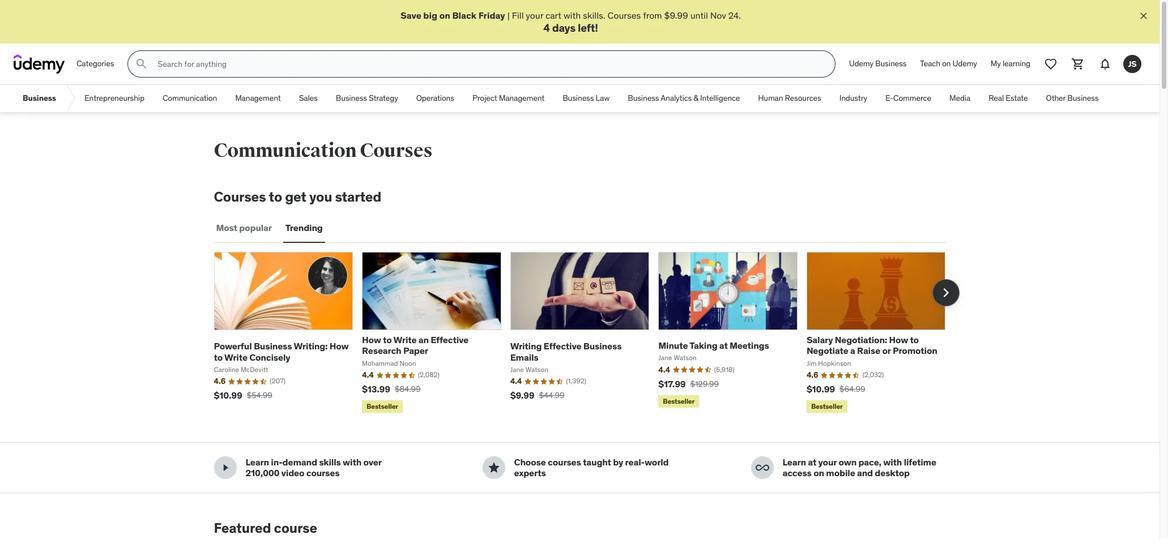 Task type: vqa. For each thing, say whether or not it's contained in the screenshot.
to
yes



Task type: describe. For each thing, give the bounding box(es) containing it.
$9.99
[[665, 10, 689, 21]]

project
[[473, 93, 497, 103]]

communication courses
[[214, 139, 433, 163]]

next image
[[937, 284, 955, 302]]

most
[[216, 222, 237, 234]]

e-
[[886, 93, 894, 103]]

intelligence
[[701, 93, 740, 103]]

cart
[[546, 10, 562, 21]]

categories
[[77, 59, 114, 69]]

get
[[285, 188, 307, 206]]

courses inside learn in-demand skills with over 210,000 video courses
[[307, 468, 340, 479]]

featured
[[214, 520, 271, 538]]

udemy business
[[850, 59, 907, 69]]

in-
[[271, 457, 283, 468]]

you
[[309, 188, 332, 206]]

teach on udemy
[[921, 59, 978, 69]]

salary
[[807, 335, 833, 346]]

1 vertical spatial courses
[[360, 139, 433, 163]]

featured course
[[214, 520, 317, 538]]

2 horizontal spatial on
[[943, 59, 951, 69]]

on inside save big on black friday | fill your cart with skills. courses from $9.99 until nov 24. 4 days left!
[[440, 10, 451, 21]]

writing effective business emails link
[[511, 341, 622, 363]]

at inside 'learn at your own pace, with lifetime access on mobile and desktop'
[[809, 457, 817, 468]]

mobile
[[827, 468, 856, 479]]

project management
[[473, 93, 545, 103]]

0 horizontal spatial courses
[[214, 188, 266, 206]]

24.
[[729, 10, 741, 21]]

promotion
[[893, 345, 938, 357]]

effective inside how to write an effective research paper
[[431, 335, 469, 346]]

project management link
[[464, 85, 554, 112]]

learn in-demand skills with over 210,000 video courses
[[246, 457, 382, 479]]

fill
[[512, 10, 524, 21]]

real estate
[[989, 93, 1029, 103]]

pace,
[[859, 457, 882, 468]]

close image
[[1139, 10, 1150, 22]]

started
[[335, 188, 382, 206]]

sales link
[[290, 85, 327, 112]]

business inside writing effective business emails
[[584, 341, 622, 352]]

courses inside choose courses taught by real-world experts
[[548, 457, 581, 468]]

concisely
[[250, 352, 290, 363]]

business inside powerful business writing: how to write concisely
[[254, 341, 292, 352]]

days
[[552, 21, 576, 35]]

to inside salary negotiation: how to negotiate a raise or promotion
[[911, 335, 919, 346]]

other business link
[[1038, 85, 1108, 112]]

skills.
[[583, 10, 606, 21]]

or
[[883, 345, 891, 357]]

until
[[691, 10, 709, 21]]

2 management from the left
[[499, 93, 545, 103]]

medium image for learn at your own pace, with lifetime access on mobile and desktop
[[756, 462, 770, 475]]

operations link
[[407, 85, 464, 112]]

business analytics & intelligence
[[628, 93, 740, 103]]

210,000
[[246, 468, 280, 479]]

powerful business writing: how to write concisely link
[[214, 341, 349, 363]]

skills
[[319, 457, 341, 468]]

over
[[364, 457, 382, 468]]

resources
[[785, 93, 822, 103]]

to inside how to write an effective research paper
[[383, 335, 392, 346]]

powerful
[[214, 341, 252, 352]]

negotiate
[[807, 345, 849, 357]]

business law
[[563, 93, 610, 103]]

real-
[[626, 457, 645, 468]]

own
[[839, 457, 857, 468]]

your inside 'learn at your own pace, with lifetime access on mobile and desktop'
[[819, 457, 837, 468]]

other business
[[1047, 93, 1099, 103]]

courses inside save big on black friday | fill your cart with skills. courses from $9.99 until nov 24. 4 days left!
[[608, 10, 641, 21]]

business strategy link
[[327, 85, 407, 112]]

taking
[[690, 340, 718, 351]]

media
[[950, 93, 971, 103]]

most popular
[[216, 222, 272, 234]]

black
[[453, 10, 477, 21]]

raise
[[858, 345, 881, 357]]

to left get
[[269, 188, 282, 206]]

categories button
[[70, 51, 121, 78]]

courses to get you started
[[214, 188, 382, 206]]

1 management from the left
[[235, 93, 281, 103]]

writing
[[511, 341, 542, 352]]

media link
[[941, 85, 980, 112]]

powerful business writing: how to write concisely
[[214, 341, 349, 363]]

big
[[424, 10, 438, 21]]

Search for anything text field
[[156, 55, 822, 74]]

real
[[989, 93, 1005, 103]]

&
[[694, 93, 699, 103]]

1 udemy from the left
[[850, 59, 874, 69]]

negotiation:
[[835, 335, 888, 346]]

business law link
[[554, 85, 619, 112]]

2 udemy from the left
[[953, 59, 978, 69]]

strategy
[[369, 93, 398, 103]]

at inside carousel element
[[720, 340, 728, 351]]

entrepreneurship
[[84, 93, 145, 103]]

on inside 'learn at your own pace, with lifetime access on mobile and desktop'
[[814, 468, 825, 479]]

udemy image
[[14, 55, 65, 74]]

my
[[991, 59, 1001, 69]]

course
[[274, 520, 317, 538]]

taught
[[583, 457, 612, 468]]

business inside "link"
[[1068, 93, 1099, 103]]

meetings
[[730, 340, 770, 351]]



Task type: locate. For each thing, give the bounding box(es) containing it.
on right teach
[[943, 59, 951, 69]]

1 horizontal spatial management
[[499, 93, 545, 103]]

how to write an effective research paper
[[362, 335, 469, 357]]

save
[[401, 10, 422, 21]]

1 medium image from the left
[[219, 462, 232, 475]]

your inside save big on black friday | fill your cart with skills. courses from $9.99 until nov 24. 4 days left!
[[526, 10, 544, 21]]

on
[[440, 10, 451, 21], [943, 59, 951, 69], [814, 468, 825, 479]]

0 vertical spatial courses
[[608, 10, 641, 21]]

learn inside learn in-demand skills with over 210,000 video courses
[[246, 457, 269, 468]]

0 vertical spatial at
[[720, 340, 728, 351]]

writing effective business emails
[[511, 341, 622, 363]]

1 horizontal spatial courses
[[360, 139, 433, 163]]

1 horizontal spatial effective
[[544, 341, 582, 352]]

on right the big
[[440, 10, 451, 21]]

0 horizontal spatial effective
[[431, 335, 469, 346]]

0 vertical spatial write
[[394, 335, 417, 346]]

teach
[[921, 59, 941, 69]]

2 horizontal spatial courses
[[608, 10, 641, 21]]

how inside salary negotiation: how to negotiate a raise or promotion
[[890, 335, 909, 346]]

choose courses taught by real-world experts
[[514, 457, 669, 479]]

udemy
[[850, 59, 874, 69], [953, 59, 978, 69]]

1 horizontal spatial medium image
[[487, 462, 501, 475]]

your right fill
[[526, 10, 544, 21]]

0 horizontal spatial your
[[526, 10, 544, 21]]

0 vertical spatial communication
[[163, 93, 217, 103]]

how right writing:
[[330, 341, 349, 352]]

write inside how to write an effective research paper
[[394, 335, 417, 346]]

to right or
[[911, 335, 919, 346]]

2 medium image from the left
[[487, 462, 501, 475]]

courses left taught
[[548, 457, 581, 468]]

medium image left access
[[756, 462, 770, 475]]

choose
[[514, 457, 546, 468]]

0 horizontal spatial with
[[343, 457, 362, 468]]

management right 'project'
[[499, 93, 545, 103]]

effective inside writing effective business emails
[[544, 341, 582, 352]]

with left the over
[[343, 457, 362, 468]]

world
[[645, 457, 669, 468]]

0 vertical spatial on
[[440, 10, 451, 21]]

real estate link
[[980, 85, 1038, 112]]

medium image for choose courses taught by real-world experts
[[487, 462, 501, 475]]

most popular button
[[214, 215, 274, 242]]

0 horizontal spatial write
[[225, 352, 248, 363]]

analytics
[[661, 93, 692, 103]]

write left the concisely
[[225, 352, 248, 363]]

carousel element
[[214, 252, 960, 416]]

industry link
[[831, 85, 877, 112]]

to left the concisely
[[214, 352, 223, 363]]

operations
[[417, 93, 455, 103]]

friday
[[479, 10, 505, 21]]

law
[[596, 93, 610, 103]]

submit search image
[[135, 57, 149, 71]]

medium image
[[219, 462, 232, 475], [487, 462, 501, 475], [756, 462, 770, 475]]

1 horizontal spatial on
[[814, 468, 825, 479]]

on left mobile
[[814, 468, 825, 479]]

2 vertical spatial on
[[814, 468, 825, 479]]

1 horizontal spatial at
[[809, 457, 817, 468]]

0 horizontal spatial at
[[720, 340, 728, 351]]

0 horizontal spatial management
[[235, 93, 281, 103]]

notifications image
[[1099, 57, 1113, 71]]

0 horizontal spatial courses
[[307, 468, 340, 479]]

learn for learn in-demand skills with over 210,000 video courses
[[246, 457, 269, 468]]

access
[[783, 468, 812, 479]]

research
[[362, 345, 402, 357]]

1 vertical spatial communication
[[214, 139, 357, 163]]

1 horizontal spatial learn
[[783, 457, 807, 468]]

human
[[759, 93, 784, 103]]

js
[[1129, 59, 1137, 69]]

1 vertical spatial write
[[225, 352, 248, 363]]

3 medium image from the left
[[756, 462, 770, 475]]

from
[[643, 10, 662, 21]]

by
[[613, 457, 624, 468]]

your left own
[[819, 457, 837, 468]]

business strategy
[[336, 93, 398, 103]]

learn at your own pace, with lifetime access on mobile and desktop
[[783, 457, 937, 479]]

popular
[[239, 222, 272, 234]]

1 vertical spatial at
[[809, 457, 817, 468]]

wishlist image
[[1045, 57, 1058, 71]]

lifetime
[[904, 457, 937, 468]]

udemy left my in the right of the page
[[953, 59, 978, 69]]

learn left mobile
[[783, 457, 807, 468]]

business link
[[14, 85, 65, 112]]

2 horizontal spatial medium image
[[756, 462, 770, 475]]

minute taking at meetings link
[[659, 340, 770, 351]]

learn for learn at your own pace, with lifetime access on mobile and desktop
[[783, 457, 807, 468]]

trending
[[286, 222, 323, 234]]

shopping cart with 0 items image
[[1072, 57, 1086, 71]]

1 vertical spatial on
[[943, 59, 951, 69]]

courses
[[548, 457, 581, 468], [307, 468, 340, 479]]

communication for communication
[[163, 93, 217, 103]]

minute
[[659, 340, 688, 351]]

effective right an
[[431, 335, 469, 346]]

1 vertical spatial your
[[819, 457, 837, 468]]

experts
[[514, 468, 546, 479]]

effective
[[431, 335, 469, 346], [544, 341, 582, 352]]

1 learn from the left
[[246, 457, 269, 468]]

how right raise
[[890, 335, 909, 346]]

udemy up industry
[[850, 59, 874, 69]]

learn inside 'learn at your own pace, with lifetime access on mobile and desktop'
[[783, 457, 807, 468]]

to left paper
[[383, 335, 392, 346]]

e-commerce link
[[877, 85, 941, 112]]

effective right writing
[[544, 341, 582, 352]]

0 horizontal spatial medium image
[[219, 462, 232, 475]]

courses right video
[[307, 468, 340, 479]]

2 horizontal spatial with
[[884, 457, 903, 468]]

learn
[[246, 457, 269, 468], [783, 457, 807, 468]]

paper
[[404, 345, 428, 357]]

with inside save big on black friday | fill your cart with skills. courses from $9.99 until nov 24. 4 days left!
[[564, 10, 581, 21]]

arrow pointing to subcategory menu links image
[[65, 85, 75, 112]]

write left an
[[394, 335, 417, 346]]

a
[[851, 345, 856, 357]]

with right pace,
[[884, 457, 903, 468]]

learning
[[1003, 59, 1031, 69]]

with inside learn in-demand skills with over 210,000 video courses
[[343, 457, 362, 468]]

learn left in-
[[246, 457, 269, 468]]

save big on black friday | fill your cart with skills. courses from $9.99 until nov 24. 4 days left!
[[401, 10, 741, 35]]

2 horizontal spatial how
[[890, 335, 909, 346]]

trending button
[[283, 215, 325, 242]]

emails
[[511, 352, 539, 363]]

teach on udemy link
[[914, 51, 985, 78]]

1 horizontal spatial courses
[[548, 457, 581, 468]]

desktop
[[875, 468, 910, 479]]

how inside powerful business writing: how to write concisely
[[330, 341, 349, 352]]

management left sales
[[235, 93, 281, 103]]

industry
[[840, 93, 868, 103]]

to inside powerful business writing: how to write concisely
[[214, 352, 223, 363]]

medium image for learn in-demand skills with over 210,000 video courses
[[219, 462, 232, 475]]

with inside 'learn at your own pace, with lifetime access on mobile and desktop'
[[884, 457, 903, 468]]

and
[[858, 468, 874, 479]]

medium image left experts
[[487, 462, 501, 475]]

4
[[544, 21, 550, 35]]

0 horizontal spatial how
[[330, 341, 349, 352]]

minute taking at meetings
[[659, 340, 770, 351]]

1 horizontal spatial with
[[564, 10, 581, 21]]

an
[[419, 335, 429, 346]]

your
[[526, 10, 544, 21], [819, 457, 837, 468]]

business
[[876, 59, 907, 69], [23, 93, 56, 103], [336, 93, 367, 103], [563, 93, 594, 103], [628, 93, 659, 103], [1068, 93, 1099, 103], [254, 341, 292, 352], [584, 341, 622, 352]]

1 horizontal spatial your
[[819, 457, 837, 468]]

with
[[564, 10, 581, 21], [343, 457, 362, 468], [884, 457, 903, 468]]

courses up most popular
[[214, 188, 266, 206]]

0 horizontal spatial learn
[[246, 457, 269, 468]]

2 vertical spatial courses
[[214, 188, 266, 206]]

video
[[281, 468, 305, 479]]

1 horizontal spatial udemy
[[953, 59, 978, 69]]

0 horizontal spatial udemy
[[850, 59, 874, 69]]

communication link
[[154, 85, 226, 112]]

at right taking
[[720, 340, 728, 351]]

0 vertical spatial your
[[526, 10, 544, 21]]

at
[[720, 340, 728, 351], [809, 457, 817, 468]]

how left paper
[[362, 335, 381, 346]]

demand
[[283, 457, 317, 468]]

with up days
[[564, 10, 581, 21]]

courses left the from
[[608, 10, 641, 21]]

write inside powerful business writing: how to write concisely
[[225, 352, 248, 363]]

2 learn from the left
[[783, 457, 807, 468]]

e-commerce
[[886, 93, 932, 103]]

my learning
[[991, 59, 1031, 69]]

1 horizontal spatial how
[[362, 335, 381, 346]]

how inside how to write an effective research paper
[[362, 335, 381, 346]]

courses down strategy at the left top of page
[[360, 139, 433, 163]]

communication for communication courses
[[214, 139, 357, 163]]

human resources
[[759, 93, 822, 103]]

to
[[269, 188, 282, 206], [383, 335, 392, 346], [911, 335, 919, 346], [214, 352, 223, 363]]

how to write an effective research paper link
[[362, 335, 469, 357]]

medium image left 210,000
[[219, 462, 232, 475]]

at left mobile
[[809, 457, 817, 468]]

communication
[[163, 93, 217, 103], [214, 139, 357, 163]]

|
[[508, 10, 510, 21]]

0 horizontal spatial on
[[440, 10, 451, 21]]

entrepreneurship link
[[75, 85, 154, 112]]

1 horizontal spatial write
[[394, 335, 417, 346]]

human resources link
[[750, 85, 831, 112]]



